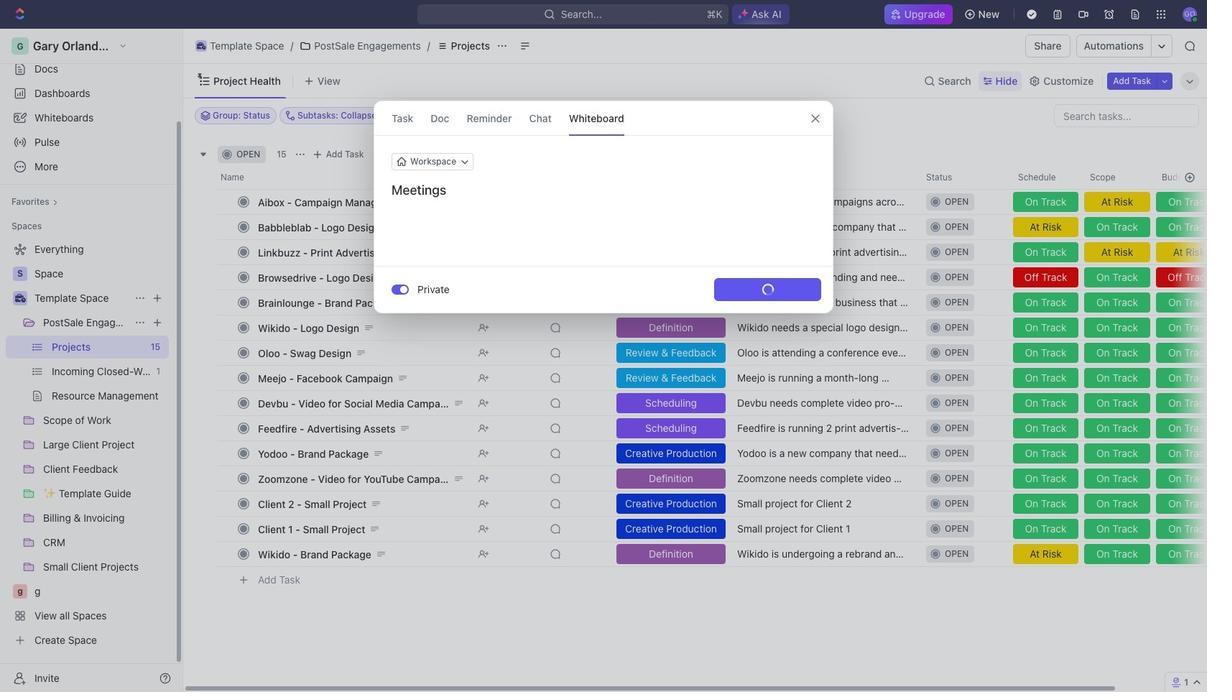 Task type: locate. For each thing, give the bounding box(es) containing it.
business time image
[[197, 42, 206, 50], [15, 294, 26, 303]]

0 vertical spatial business time image
[[197, 42, 206, 50]]

sidebar navigation
[[0, 29, 183, 692]]

Name this Whiteboard... field
[[374, 182, 833, 199]]

1 vertical spatial business time image
[[15, 294, 26, 303]]

0 horizontal spatial business time image
[[15, 294, 26, 303]]

dialog
[[374, 101, 834, 313]]

tree
[[6, 238, 169, 652]]

business time image inside tree
[[15, 294, 26, 303]]



Task type: describe. For each thing, give the bounding box(es) containing it.
tree inside sidebar 'navigation'
[[6, 238, 169, 652]]

1 horizontal spatial business time image
[[197, 42, 206, 50]]

Search tasks... text field
[[1055, 105, 1199, 127]]



Task type: vqa. For each thing, say whether or not it's contained in the screenshot.
2nd 'row group' from right
no



